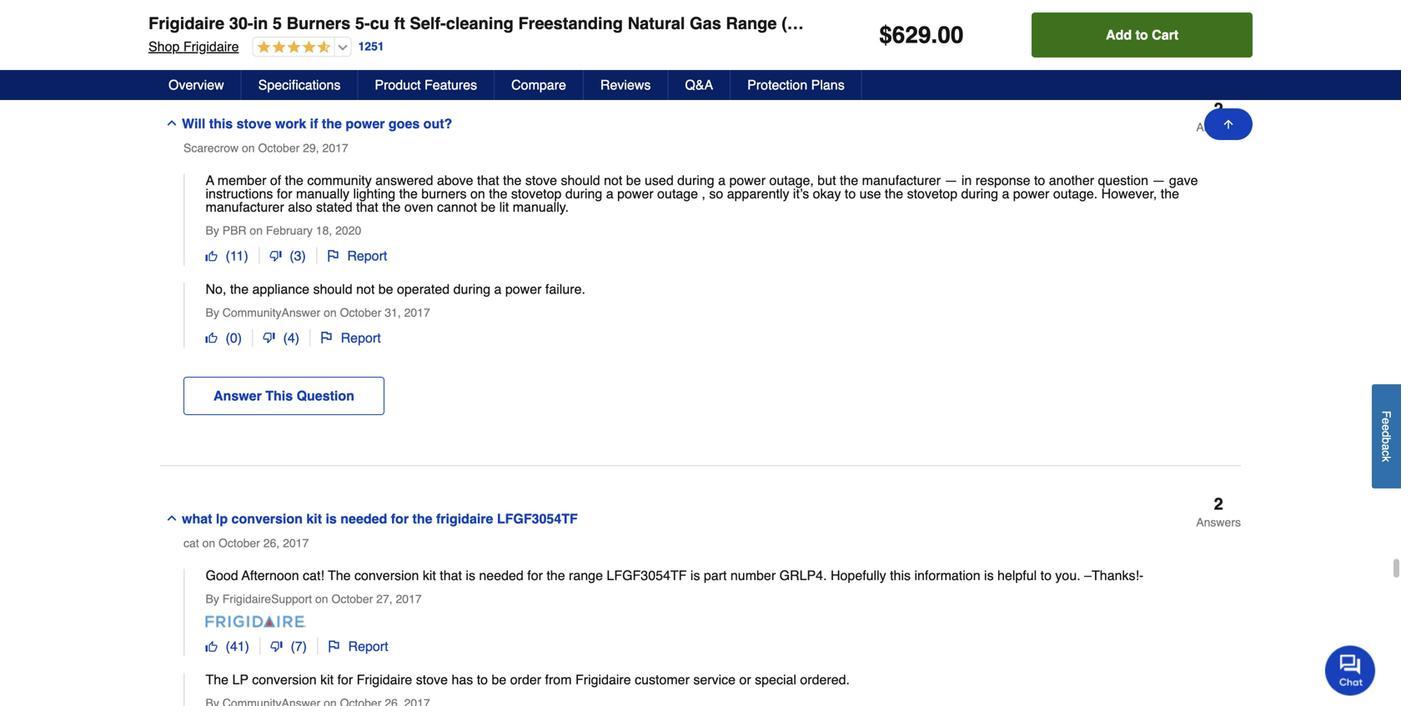 Task type: vqa. For each thing, say whether or not it's contained in the screenshot.
the needed within the FrigidaireSupport's answer on October 27, 2017 element
yes



Task type: locate. For each thing, give the bounding box(es) containing it.
lfgf3054tf
[[497, 511, 578, 527], [607, 568, 687, 583]]

is
[[326, 511, 337, 527], [466, 568, 475, 583], [690, 568, 700, 583], [984, 568, 994, 583]]

1 horizontal spatial stovetop
[[907, 186, 957, 201]]

stove left 'has'
[[416, 672, 448, 687]]

the right the however,
[[1161, 186, 1179, 201]]

2 vertical spatial by
[[206, 593, 219, 606]]

thumb up image left ( 0 )
[[206, 332, 217, 344]]

cleaning
[[446, 14, 514, 33]]

1 vertical spatial not
[[356, 281, 375, 297]]

) right thumb down icon
[[295, 330, 299, 346]]

27,
[[376, 593, 393, 606]]

to left 'you.'
[[1041, 568, 1052, 583]]

flag image right ( 7 )
[[328, 641, 340, 652]]

2 for good afternoon cat! the conversion kit that is needed for the range lfgf3054tf is part number grlp4. hopefully this information is helpful to you. –thanks!-
[[1214, 495, 1223, 514]]

stove
[[237, 116, 271, 131], [525, 173, 557, 188], [416, 672, 448, 687]]

) down 'by frigidairesupport on october 27, 2017'
[[302, 639, 307, 654]]

0 vertical spatial kit
[[306, 511, 322, 527]]

on left the lit
[[470, 186, 485, 201]]

q&a
[[685, 77, 713, 93]]

0 vertical spatial not
[[604, 173, 622, 188]]

frigidaire down 30-
[[183, 39, 239, 54]]

this right the hopefully
[[890, 568, 911, 583]]

february
[[266, 224, 313, 237]]

to left another
[[1034, 173, 1045, 188]]

the right cat!
[[328, 568, 351, 583]]

(black
[[781, 14, 832, 33]]

by communityanswer on october 31, 2017
[[206, 306, 430, 319]]

service
[[693, 672, 736, 687]]

report button down the by communityanswer on october 31, 2017
[[311, 329, 391, 346]]

cu
[[370, 14, 389, 33]]

1 horizontal spatial stove
[[416, 672, 448, 687]]

1 answers from the top
[[1196, 121, 1241, 134]]

frigidairesupport
[[222, 593, 312, 606]]

needed down frigidaire
[[479, 568, 524, 583]]

report inside pbr's answer on february 18, 2020 "element"
[[347, 248, 387, 264]]

for inside communityanswer's answer on october 26, 2017 element
[[337, 672, 353, 687]]

for
[[277, 186, 292, 201], [391, 511, 409, 527], [527, 568, 543, 583], [337, 672, 353, 687]]

frigidairesupport's answer on october 27, 2017 element
[[183, 568, 1241, 657]]

0 horizontal spatial —
[[944, 173, 958, 188]]

conversion for is
[[231, 511, 303, 527]]

goes
[[389, 116, 420, 131]]

during
[[677, 173, 714, 188], [565, 186, 602, 201], [961, 186, 998, 201], [453, 281, 490, 297]]

0 vertical spatial by
[[206, 224, 219, 237]]

a inside button
[[1380, 444, 1393, 451]]

1 horizontal spatial manufacturer
[[862, 173, 941, 188]]

report button down 2020
[[317, 247, 397, 264]]

has
[[452, 672, 473, 687]]

question
[[297, 388, 354, 404]]

conversion for for
[[252, 672, 317, 687]]

power
[[346, 116, 385, 131], [729, 173, 766, 188], [617, 186, 654, 201], [1013, 186, 1049, 201], [505, 281, 542, 297]]

lighting
[[353, 186, 395, 201]]

1 vertical spatial report
[[341, 330, 381, 346]]

no,
[[206, 281, 226, 297]]

2 by from the top
[[206, 306, 219, 319]]

1 2 from the top
[[1214, 99, 1223, 118]]

2 2 from the top
[[1214, 495, 1223, 514]]

2 answers from the top
[[1196, 516, 1241, 529]]

2 2 answers element from the top
[[1196, 495, 1241, 529]]

3 by from the top
[[206, 593, 219, 606]]

manufacturer up pbr
[[206, 199, 284, 215]]

) left thumb down icon
[[237, 330, 242, 346]]

( for 41
[[226, 639, 230, 654]]

2 vertical spatial report
[[348, 639, 388, 654]]

conversion inside button
[[231, 511, 303, 527]]

1 horizontal spatial lfgf3054tf
[[607, 568, 687, 583]]

flag image down the by communityanswer on october 31, 2017
[[321, 332, 332, 344]]

30-
[[229, 14, 253, 33]]

—
[[944, 173, 958, 188], [1152, 173, 1165, 188]]

on right pbr
[[250, 224, 263, 237]]

2 answers element inside cat's question on october 26, 2017 element
[[1196, 495, 1241, 529]]

stovetop
[[511, 186, 562, 201], [907, 186, 957, 201]]

0 vertical spatial answers
[[1196, 121, 1241, 134]]

the inside frigidairesupport's answer on october 27, 2017 element
[[328, 568, 351, 583]]

— left "response"
[[944, 173, 958, 188]]

not up the by communityanswer on october 31, 2017
[[356, 281, 375, 297]]

2 answers element
[[1196, 99, 1241, 134], [1196, 495, 1241, 529]]

be
[[626, 173, 641, 188], [481, 199, 496, 215], [378, 281, 393, 297], [492, 672, 506, 687]]

not left used
[[604, 173, 622, 188]]

1 vertical spatial 2
[[1214, 495, 1223, 514]]

october down work
[[258, 141, 300, 155]]

power inside button
[[346, 116, 385, 131]]

0 vertical spatial manufacturer
[[862, 173, 941, 188]]

1 vertical spatial kit
[[423, 568, 436, 583]]

2 vertical spatial kit
[[320, 672, 334, 687]]

thumb down image
[[270, 250, 281, 262], [271, 641, 282, 652]]

1 vertical spatial lfgf3054tf
[[607, 568, 687, 583]]

by inside frigidairesupport's answer on october 27, 2017 element
[[206, 593, 219, 606]]

the right cannot
[[489, 186, 507, 201]]

answered
[[375, 173, 433, 188]]

2 vertical spatial conversion
[[252, 672, 317, 687]]

0 vertical spatial the
[[328, 568, 351, 583]]

( 0 )
[[226, 330, 242, 346]]

1 vertical spatial thumb up image
[[206, 332, 217, 344]]

by pbr on february 18, 2020
[[206, 224, 361, 237]]

2 for a member of the community answered above that the stove should not be used during a power outage, but the manufacturer — in response to another question — gave instructions for manually lighting the burners on the stovetop during a power outage , so apparently it's okay to use the stovetop during a power outage.  however, the manufacturer also stated that the oven cannot be lit manually.
[[1214, 99, 1223, 118]]

1 by from the top
[[206, 224, 219, 237]]

the inside communityanswer's answer on october 31, 2017 element
[[230, 281, 249, 297]]

the right of
[[285, 173, 303, 188]]

stove up manually.
[[525, 173, 557, 188]]

conversion
[[231, 511, 303, 527], [354, 568, 419, 583], [252, 672, 317, 687]]

0 vertical spatial in
[[253, 14, 268, 33]]

0 vertical spatial thumb down image
[[270, 250, 281, 262]]

add
[[1106, 27, 1132, 43]]

1 vertical spatial that
[[356, 199, 378, 215]]

)
[[244, 248, 248, 264], [301, 248, 306, 264], [237, 330, 242, 346], [295, 330, 299, 346], [245, 639, 249, 654], [302, 639, 307, 654]]

specifications
[[258, 77, 341, 93]]

a left another
[[1002, 186, 1009, 201]]

lfgf3054tf right frigidaire
[[497, 511, 578, 527]]

1 horizontal spatial the
[[328, 568, 351, 583]]

stove inside the a member of the community answered above that the stove should not be used during a power outage, but the manufacturer — in response to another question — gave instructions for manually lighting the burners on the stovetop during a power outage , so apparently it's okay to use the stovetop during a power outage.  however, the manufacturer also stated that the oven cannot be lit manually.
[[525, 173, 557, 188]]

2 2 answers from the top
[[1196, 495, 1241, 529]]

0 horizontal spatial in
[[253, 14, 268, 33]]

2 answers inside cat's question on october 26, 2017 element
[[1196, 495, 1241, 529]]

that right above
[[477, 173, 499, 188]]

stovetop right "use"
[[907, 186, 957, 201]]

0 horizontal spatial that
[[356, 199, 378, 215]]

the left range
[[547, 568, 565, 583]]

is up 'by frigidairesupport on october 27, 2017'
[[326, 511, 337, 527]]

1 vertical spatial by
[[206, 306, 219, 319]]

( down 'february'
[[290, 248, 294, 264]]

1 vertical spatial report button
[[311, 329, 391, 346]]

plans
[[811, 77, 845, 93]]

report inside communityanswer's answer on october 31, 2017 element
[[341, 330, 381, 346]]

1 vertical spatial thumb down image
[[271, 641, 282, 652]]

1 vertical spatial needed
[[479, 568, 524, 583]]

thumb down image
[[263, 332, 275, 344]]

a left used
[[606, 186, 614, 201]]

report button inside frigidairesupport's answer on october 27, 2017 element
[[318, 638, 398, 655]]

) down 'february'
[[301, 248, 306, 264]]

stove up scarecrow on october 29, 2017
[[237, 116, 271, 131]]

needed inside frigidairesupport's answer on october 27, 2017 element
[[479, 568, 524, 583]]

protection plans button
[[731, 70, 862, 100]]

) for ( 11 )
[[244, 248, 248, 264]]

report for not
[[341, 330, 381, 346]]

( for 3
[[290, 248, 294, 264]]

scarecrow's question on october 29, 2017 element
[[160, 99, 1241, 467]]

1 vertical spatial in
[[961, 173, 972, 188]]

conversion up 27,
[[354, 568, 419, 583]]

kit inside communityanswer's answer on october 26, 2017 element
[[320, 672, 334, 687]]

stainless
[[836, 14, 909, 33]]

october left 27,
[[331, 593, 373, 606]]

manufacturer right but
[[862, 173, 941, 188]]

chevron up image left will
[[165, 116, 178, 130]]

thumb up image inside pbr's answer on february 18, 2020 "element"
[[206, 250, 217, 262]]

0 horizontal spatial stove
[[237, 116, 271, 131]]

e up b
[[1380, 425, 1393, 431]]

thumb up image for ( 0 )
[[206, 332, 217, 344]]

work
[[275, 116, 306, 131]]

be left used
[[626, 173, 641, 188]]

by
[[206, 224, 219, 237], [206, 306, 219, 319], [206, 593, 219, 606]]

thumb up image left ( 11 )
[[206, 250, 217, 262]]

1 2 answers element from the top
[[1196, 99, 1241, 134]]

2 vertical spatial report button
[[318, 638, 398, 655]]

that inside frigidairesupport's answer on october 27, 2017 element
[[440, 568, 462, 583]]

the up the lit
[[503, 173, 522, 188]]

is inside button
[[326, 511, 337, 527]]

by left pbr
[[206, 224, 219, 237]]

1 horizontal spatial not
[[604, 173, 622, 188]]

on inside communityanswer's answer on october 31, 2017 element
[[324, 306, 337, 319]]

the left lp
[[206, 672, 229, 687]]

1 2 answers from the top
[[1196, 99, 1241, 134]]

of
[[270, 173, 281, 188]]

gas
[[690, 14, 721, 33]]

that down frigidaire
[[440, 568, 462, 583]]

by down good
[[206, 593, 219, 606]]

0 vertical spatial needed
[[340, 511, 387, 527]]

thumb down image left the 3
[[270, 250, 281, 262]]

0 vertical spatial this
[[209, 116, 233, 131]]

chevron up image inside what lp conversion kit is needed for the frigidaire lfgf3054tf button
[[165, 512, 178, 525]]

0 horizontal spatial should
[[313, 281, 352, 297]]

conversion inside communityanswer's answer on october 26, 2017 element
[[252, 672, 317, 687]]

is left the part on the right bottom
[[690, 568, 700, 583]]

) down frigidairesupport 'image'
[[245, 639, 249, 654]]

0 vertical spatial chevron up image
[[165, 116, 178, 130]]

kit inside frigidairesupport's answer on october 27, 2017 element
[[423, 568, 436, 583]]

2 answers element inside scarecrow's question on october 29, 2017 element
[[1196, 99, 1241, 134]]

1 horizontal spatial in
[[961, 173, 972, 188]]

1 horizontal spatial needed
[[479, 568, 524, 583]]

( right thumb up image
[[226, 639, 230, 654]]

1 vertical spatial the
[[206, 672, 229, 687]]

2 answers inside scarecrow's question on october 29, 2017 element
[[1196, 99, 1241, 134]]

1 horizontal spatial should
[[561, 173, 600, 188]]

0 vertical spatial 2 answers
[[1196, 99, 1241, 134]]

on down cat!
[[315, 593, 328, 606]]

2 thumb up image from the top
[[206, 332, 217, 344]]

by inside communityanswer's answer on october 31, 2017 element
[[206, 306, 219, 319]]

2 vertical spatial that
[[440, 568, 462, 583]]

chevron up image inside will this stove work if the power goes out? button
[[165, 116, 178, 130]]

0 vertical spatial report
[[347, 248, 387, 264]]

1 vertical spatial 2 answers element
[[1196, 495, 1241, 529]]

report down the by communityanswer on october 31, 2017
[[341, 330, 381, 346]]

( left thumb down icon
[[226, 330, 230, 346]]

hopefully
[[831, 568, 886, 583]]

report button
[[317, 247, 397, 264], [311, 329, 391, 346], [318, 638, 398, 655]]

october
[[258, 141, 300, 155], [340, 306, 381, 319], [219, 537, 260, 550], [331, 593, 373, 606]]

power left failure.
[[505, 281, 542, 297]]

0 vertical spatial thumb up image
[[206, 250, 217, 262]]

stovetop right the lit
[[511, 186, 562, 201]]

this up scarecrow
[[209, 116, 233, 131]]

lit
[[499, 199, 509, 215]]

0 horizontal spatial stovetop
[[511, 186, 562, 201]]

— left gave
[[1152, 173, 1165, 188]]

another
[[1049, 173, 1094, 188]]

1 vertical spatial answers
[[1196, 516, 1241, 529]]

7
[[295, 639, 302, 654]]

power left goes on the top left of page
[[346, 116, 385, 131]]

2 horizontal spatial that
[[477, 173, 499, 188]]

conversion up "26,"
[[231, 511, 303, 527]]

kit inside button
[[306, 511, 322, 527]]

a right ,
[[718, 173, 726, 188]]

thumb up image
[[206, 250, 217, 262], [206, 332, 217, 344]]

0 horizontal spatial not
[[356, 281, 375, 297]]

0 horizontal spatial this
[[209, 116, 233, 131]]

0 vertical spatial 2
[[1214, 99, 1223, 118]]

by for a member of the community answered above that the stove should not be used during a power outage, but the manufacturer — in response to another question — gave instructions for manually lighting the burners on the stovetop during a power outage , so apparently it's okay to use the stovetop during a power outage.  however, the manufacturer also stated that the oven cannot be lit manually.
[[206, 224, 219, 237]]

1 vertical spatial should
[[313, 281, 352, 297]]

1 vertical spatial this
[[890, 568, 911, 583]]

chevron up image
[[165, 116, 178, 130], [165, 512, 178, 525]]

0 horizontal spatial lfgf3054tf
[[497, 511, 578, 527]]

the left frigidaire
[[412, 511, 432, 527]]

chat invite button image
[[1325, 645, 1376, 696]]

burners
[[287, 14, 351, 33]]

2017 inside communityanswer's answer on october 31, 2017 element
[[404, 306, 430, 319]]

report button down 27,
[[318, 638, 398, 655]]

0 vertical spatial that
[[477, 173, 499, 188]]

1 vertical spatial chevron up image
[[165, 512, 178, 525]]

answers for good afternoon cat! the conversion kit that is needed for the range lfgf3054tf is part number grlp4. hopefully this information is helpful to you. –thanks!-
[[1196, 516, 1241, 529]]

1 thumb up image from the top
[[206, 250, 217, 262]]

1 vertical spatial stove
[[525, 173, 557, 188]]

) for ( 0 )
[[237, 330, 242, 346]]

0 vertical spatial conversion
[[231, 511, 303, 527]]

b
[[1380, 438, 1393, 444]]

lfgf3054tf inside frigidairesupport's answer on october 27, 2017 element
[[607, 568, 687, 583]]

flag image inside frigidairesupport's answer on october 27, 2017 element
[[328, 641, 340, 652]]

2
[[1214, 99, 1223, 118], [1214, 495, 1223, 514]]

kit for frigidaire
[[320, 672, 334, 687]]

( down pbr
[[226, 248, 230, 264]]

should inside the a member of the community answered above that the stove should not be used during a power outage, but the manufacturer — in response to another question — gave instructions for manually lighting the burners on the stovetop during a power outage , so apparently it's okay to use the stovetop during a power outage.  however, the manufacturer also stated that the oven cannot be lit manually.
[[561, 173, 600, 188]]

answers inside scarecrow's question on october 29, 2017 element
[[1196, 121, 1241, 134]]

the right the if
[[322, 116, 342, 131]]

but
[[818, 173, 836, 188]]

1 vertical spatial 2 answers
[[1196, 495, 1241, 529]]

needed up 27,
[[340, 511, 387, 527]]

1 horizontal spatial that
[[440, 568, 462, 583]]

kit down 'by frigidairesupport on october 27, 2017'
[[320, 672, 334, 687]]

or
[[739, 672, 751, 687]]

power right the so
[[729, 173, 766, 188]]

1 vertical spatial manufacturer
[[206, 199, 284, 215]]

lfgf3054tf right range
[[607, 568, 687, 583]]

2 vertical spatial stove
[[416, 672, 448, 687]]

0 vertical spatial 2 answers element
[[1196, 99, 1241, 134]]

conversion down 7
[[252, 672, 317, 687]]

1 horizontal spatial this
[[890, 568, 911, 583]]

2 horizontal spatial stove
[[525, 173, 557, 188]]

by for good afternoon cat! the conversion kit that is needed for the range lfgf3054tf is part number grlp4. hopefully this information is helpful to you. –thanks!-
[[206, 593, 219, 606]]

0 horizontal spatial the
[[206, 672, 229, 687]]

needed
[[340, 511, 387, 527], [479, 568, 524, 583]]

scarecrow on october 29, 2017
[[183, 141, 348, 155]]

0 horizontal spatial manufacturer
[[206, 199, 284, 215]]

f
[[1380, 411, 1393, 418]]

in left 5 on the top of page
[[253, 14, 268, 33]]

answers inside cat's question on october 26, 2017 element
[[1196, 516, 1241, 529]]

lp
[[232, 672, 248, 687]]

a
[[718, 173, 726, 188], [606, 186, 614, 201], [1002, 186, 1009, 201], [494, 281, 502, 297], [1380, 444, 1393, 451]]

1 chevron up image from the top
[[165, 116, 178, 130]]

reviews
[[600, 77, 651, 93]]

in left "response"
[[961, 173, 972, 188]]

report button inside communityanswer's answer on october 31, 2017 element
[[311, 329, 391, 346]]

to right add
[[1136, 27, 1148, 43]]

on
[[242, 141, 255, 155], [470, 186, 485, 201], [250, 224, 263, 237], [324, 306, 337, 319], [202, 537, 215, 550], [315, 593, 328, 606]]

overview button
[[152, 70, 242, 100]]

2 chevron up image from the top
[[165, 512, 178, 525]]

0 vertical spatial stove
[[237, 116, 271, 131]]

2 answers element for a member of the community answered above that the stove should not be used during a power outage, but the manufacturer — in response to another question — gave instructions for manually lighting the burners on the stovetop during a power outage , so apparently it's okay to use the stovetop during a power outage.  however, the manufacturer also stated that the oven cannot be lit manually.
[[1196, 99, 1241, 134]]

the inside communityanswer's answer on october 26, 2017 element
[[206, 672, 229, 687]]

1 vertical spatial conversion
[[354, 568, 419, 583]]

good afternoon cat! the conversion kit that is needed for the range lfgf3054tf is part number grlp4. hopefully this information is helpful to you. –thanks!-
[[206, 568, 1144, 583]]

report down 27,
[[348, 639, 388, 654]]

manually
[[296, 186, 349, 201]]

1 horizontal spatial —
[[1152, 173, 1165, 188]]

2017 right 27,
[[396, 593, 422, 606]]

will
[[182, 116, 205, 131]]

ordered.
[[800, 672, 850, 687]]

0 vertical spatial lfgf3054tf
[[497, 511, 578, 527]]

0 horizontal spatial needed
[[340, 511, 387, 527]]

what lp conversion kit is needed for the frigidaire lfgf3054tf button
[[160, 496, 1025, 530]]

1 vertical spatial flag image
[[328, 641, 340, 652]]

0 vertical spatial flag image
[[321, 332, 332, 344]]

specifications button
[[242, 70, 358, 100]]

0 vertical spatial report button
[[317, 247, 397, 264]]

report button inside pbr's answer on february 18, 2020 "element"
[[317, 247, 397, 264]]

answer
[[213, 388, 262, 404]]

arrow up image
[[1222, 118, 1235, 131]]

by inside pbr's answer on february 18, 2020 "element"
[[206, 224, 219, 237]]

response
[[976, 173, 1030, 188]]

( down frigidairesupport 'image'
[[291, 639, 295, 654]]

2 answers for good afternoon cat! the conversion kit that is needed for the range lfgf3054tf is part number grlp4. hopefully this information is helpful to you. –thanks!-
[[1196, 495, 1241, 529]]

kit up cat!
[[306, 511, 322, 527]]

self-
[[410, 14, 446, 33]]

k
[[1380, 457, 1393, 462]]

to inside button
[[1136, 27, 1148, 43]]

during inside communityanswer's answer on october 31, 2017 element
[[453, 281, 490, 297]]

on down flag image
[[324, 306, 337, 319]]

cat's question on october 26, 2017 element
[[160, 495, 1241, 706]]

flag image
[[321, 332, 332, 344], [328, 641, 340, 652]]

okay
[[813, 186, 841, 201]]

) for ( 4 )
[[295, 330, 299, 346]]

to right 'has'
[[477, 672, 488, 687]]

) for ( 7 )
[[302, 639, 307, 654]]

by for no, the appliance should not be operated during a power failure.
[[206, 306, 219, 319]]

thumb down image left 7
[[271, 641, 282, 652]]

should up the by communityanswer on october 31, 2017
[[313, 281, 352, 297]]

this inside frigidairesupport's answer on october 27, 2017 element
[[890, 568, 911, 583]]

( 7 )
[[291, 639, 307, 654]]

0 vertical spatial should
[[561, 173, 600, 188]]

e up d
[[1380, 418, 1393, 425]]



Task type: describe. For each thing, give the bounding box(es) containing it.
the lp conversion kit for frigidaire stove has to be order from frigidaire customer service or special ordered.
[[206, 672, 850, 687]]

compare
[[511, 77, 566, 93]]

the inside frigidairesupport's answer on october 27, 2017 element
[[547, 568, 565, 583]]

frigidaire 30-in 5 burners 5-cu ft self-cleaning freestanding natural gas range (black stainless steel)
[[148, 14, 959, 33]]

appliance
[[252, 281, 309, 297]]

report for community
[[347, 248, 387, 264]]

is down frigidaire
[[466, 568, 475, 583]]

conversion inside frigidairesupport's answer on october 27, 2017 element
[[354, 568, 419, 583]]

the right "use"
[[885, 186, 903, 201]]

community
[[307, 173, 372, 188]]

5-
[[355, 14, 370, 33]]

protection plans
[[747, 77, 845, 93]]

stove inside communityanswer's answer on october 26, 2017 element
[[416, 672, 448, 687]]

report button for not
[[311, 329, 391, 346]]

the right but
[[840, 173, 858, 188]]

this
[[265, 388, 293, 404]]

a
[[206, 173, 214, 188]]

thumb up image
[[206, 641, 217, 652]]

it's
[[793, 186, 809, 201]]

2 — from the left
[[1152, 173, 1165, 188]]

2017 right 29,
[[322, 141, 348, 155]]

) for ( 41 )
[[245, 639, 249, 654]]

order
[[510, 672, 541, 687]]

f e e d b a c k button
[[1372, 385, 1401, 489]]

41
[[230, 639, 245, 654]]

product features button
[[358, 70, 495, 100]]

shop
[[148, 39, 180, 54]]

( for 4
[[283, 330, 288, 346]]

2020
[[335, 224, 361, 237]]

power left outage.
[[1013, 186, 1049, 201]]

report inside frigidairesupport's answer on october 27, 2017 element
[[348, 639, 388, 654]]

1 e from the top
[[1380, 418, 1393, 425]]

product
[[375, 77, 421, 93]]

question
[[1098, 173, 1148, 188]]

not inside the a member of the community answered above that the stove should not be used during a power outage, but the manufacturer — in response to another question — gave instructions for manually lighting the burners on the stovetop during a power outage , so apparently it's okay to use the stovetop during a power outage.  however, the manufacturer also stated that the oven cannot be lit manually.
[[604, 173, 622, 188]]

ft
[[394, 14, 405, 33]]

00
[[938, 22, 964, 48]]

18,
[[316, 224, 332, 237]]

communityanswer's answer on october 26, 2017 element
[[183, 672, 1241, 706]]

( 4 )
[[283, 330, 299, 346]]

add to cart
[[1106, 27, 1179, 43]]

to left "use"
[[845, 186, 856, 201]]

outage
[[657, 186, 698, 201]]

cat on october 26, 2017
[[183, 537, 309, 550]]

features
[[424, 77, 477, 93]]

this inside will this stove work if the power goes out? button
[[209, 116, 233, 131]]

stove inside button
[[237, 116, 271, 131]]

2017 inside frigidairesupport's answer on october 27, 2017 element
[[396, 593, 422, 606]]

2 answers for a member of the community answered above that the stove should not be used during a power outage, but the manufacturer — in response to another question — gave instructions for manually lighting the burners on the stovetop during a power outage , so apparently it's okay to use the stovetop during a power outage.  however, the manufacturer also stated that the oven cannot be lit manually.
[[1196, 99, 1241, 134]]

on up member
[[242, 141, 255, 155]]

( for 0
[[226, 330, 230, 346]]

flag image for ( 4 )
[[321, 332, 332, 344]]

answer this question button
[[183, 377, 384, 415]]

pbr's answer on february 18, 2020 element
[[183, 173, 1241, 266]]

grlp4.
[[779, 568, 827, 583]]

steel)
[[914, 14, 959, 33]]

manually.
[[513, 199, 569, 215]]

2 stovetop from the left
[[907, 186, 957, 201]]

lfgf3054tf inside button
[[497, 511, 578, 527]]

frigidaire left 'has'
[[357, 672, 412, 687]]

communityanswer's answer on october 31, 2017 element
[[183, 281, 1241, 348]]

reviews button
[[584, 70, 668, 100]]

( 11 )
[[226, 248, 248, 264]]

scarecrow
[[183, 141, 239, 155]]

a left failure.
[[494, 281, 502, 297]]

october left 31,
[[340, 306, 381, 319]]

however,
[[1101, 186, 1157, 201]]

frigidairesupport image
[[206, 616, 306, 628]]

special
[[755, 672, 796, 687]]

pbr
[[222, 224, 246, 237]]

26,
[[263, 537, 280, 550]]

kit for needed
[[306, 511, 322, 527]]

c
[[1380, 451, 1393, 457]]

frigidaire
[[436, 511, 493, 527]]

gave
[[1169, 173, 1198, 188]]

shop frigidaire
[[148, 39, 239, 54]]

chevron up image for will
[[165, 116, 178, 130]]

cat
[[183, 537, 199, 550]]

31,
[[385, 306, 401, 319]]

cat!
[[303, 568, 324, 583]]

instructions
[[206, 186, 273, 201]]

for inside button
[[391, 511, 409, 527]]

( for 7
[[291, 639, 295, 654]]

good
[[206, 568, 238, 583]]

answers for a member of the community answered above that the stove should not be used during a power outage, but the manufacturer — in response to another question — gave instructions for manually lighting the burners on the stovetop during a power outage , so apparently it's okay to use the stovetop during a power outage.  however, the manufacturer also stated that the oven cannot be lit manually.
[[1196, 121, 1241, 134]]

4
[[288, 330, 295, 346]]

communityanswer
[[222, 306, 320, 319]]

$ 629 . 00
[[879, 22, 964, 48]]

.
[[931, 22, 938, 48]]

0
[[230, 330, 237, 346]]

for inside the a member of the community answered above that the stove should not be used during a power outage, but the manufacturer — in response to another question — gave instructions for manually lighting the burners on the stovetop during a power outage , so apparently it's okay to use the stovetop during a power outage.  however, the manufacturer also stated that the oven cannot be lit manually.
[[277, 186, 292, 201]]

on inside frigidairesupport's answer on october 27, 2017 element
[[315, 593, 328, 606]]

thumb up image for ( 11 )
[[206, 250, 217, 262]]

1251
[[358, 40, 384, 53]]

d
[[1380, 431, 1393, 438]]

29,
[[303, 141, 319, 155]]

1 — from the left
[[944, 173, 958, 188]]

will this stove work if the power goes out?
[[182, 116, 452, 131]]

afternoon
[[242, 568, 299, 583]]

frigidaire right from
[[575, 672, 631, 687]]

october down lp
[[219, 537, 260, 550]]

stated
[[316, 199, 352, 215]]

11
[[230, 248, 244, 264]]

if
[[310, 116, 318, 131]]

thumb down image for ( 7 )
[[271, 641, 282, 652]]

out?
[[423, 116, 452, 131]]

needed inside button
[[340, 511, 387, 527]]

helpful
[[997, 568, 1037, 583]]

above
[[437, 173, 473, 188]]

product features
[[375, 77, 477, 93]]

f e e d b a c k
[[1380, 411, 1393, 462]]

use
[[860, 186, 881, 201]]

will this stove work if the power goes out? button
[[160, 101, 1025, 135]]

not inside communityanswer's answer on october 31, 2017 element
[[356, 281, 375, 297]]

outage,
[[769, 173, 814, 188]]

flag image
[[327, 250, 339, 262]]

on inside the a member of the community answered above that the stove should not be used during a power outage, but the manufacturer — in response to another question — gave instructions for manually lighting the burners on the stovetop during a power outage , so apparently it's okay to use the stovetop during a power outage.  however, the manufacturer also stated that the oven cannot be lit manually.
[[470, 186, 485, 201]]

power left outage
[[617, 186, 654, 201]]

compare button
[[495, 70, 584, 100]]

frigidaire up the shop frigidaire
[[148, 14, 224, 33]]

should inside communityanswer's answer on october 31, 2017 element
[[313, 281, 352, 297]]

chevron up image for what
[[165, 512, 178, 525]]

overview
[[168, 77, 224, 93]]

a member of the community answered above that the stove should not be used during a power outage, but the manufacturer — in response to another question — gave instructions for manually lighting the burners on the stovetop during a power outage , so apparently it's okay to use the stovetop during a power outage.  however, the manufacturer also stated that the oven cannot be lit manually.
[[206, 173, 1198, 215]]

thumb down image for ( 3 )
[[270, 250, 281, 262]]

you.
[[1055, 568, 1081, 583]]

–thanks!-
[[1084, 568, 1144, 583]]

oven
[[404, 199, 433, 215]]

customer
[[635, 672, 690, 687]]

2017 right "26,"
[[283, 537, 309, 550]]

report button for community
[[317, 247, 397, 264]]

be left order
[[492, 672, 506, 687]]

) for ( 3 )
[[301, 248, 306, 264]]

used
[[645, 173, 674, 188]]

4.6 stars image
[[253, 40, 331, 55]]

on right the cat
[[202, 537, 215, 550]]

( for 11
[[226, 248, 230, 264]]

the left "oven"
[[382, 199, 401, 215]]

outage.
[[1053, 186, 1098, 201]]

is left helpful on the right of page
[[984, 568, 994, 583]]

the right lighting
[[399, 186, 418, 201]]

power inside communityanswer's answer on october 31, 2017 element
[[505, 281, 542, 297]]

be left the lit
[[481, 199, 496, 215]]

add to cart button
[[1032, 13, 1253, 58]]

so
[[709, 186, 723, 201]]

2 answers element for good afternoon cat! the conversion kit that is needed for the range lfgf3054tf is part number grlp4. hopefully this information is helpful to you. –thanks!-
[[1196, 495, 1241, 529]]

for inside frigidairesupport's answer on october 27, 2017 element
[[527, 568, 543, 583]]

1 stovetop from the left
[[511, 186, 562, 201]]

in inside the a member of the community answered above that the stove should not be used during a power outage, but the manufacturer — in response to another question — gave instructions for manually lighting the burners on the stovetop during a power outage , so apparently it's okay to use the stovetop during a power outage.  however, the manufacturer also stated that the oven cannot be lit manually.
[[961, 173, 972, 188]]

be up 31,
[[378, 281, 393, 297]]

flag image for ( 7 )
[[328, 641, 340, 652]]

lp
[[216, 511, 228, 527]]

also
[[288, 199, 312, 215]]

2 e from the top
[[1380, 425, 1393, 431]]

apparently
[[727, 186, 789, 201]]



